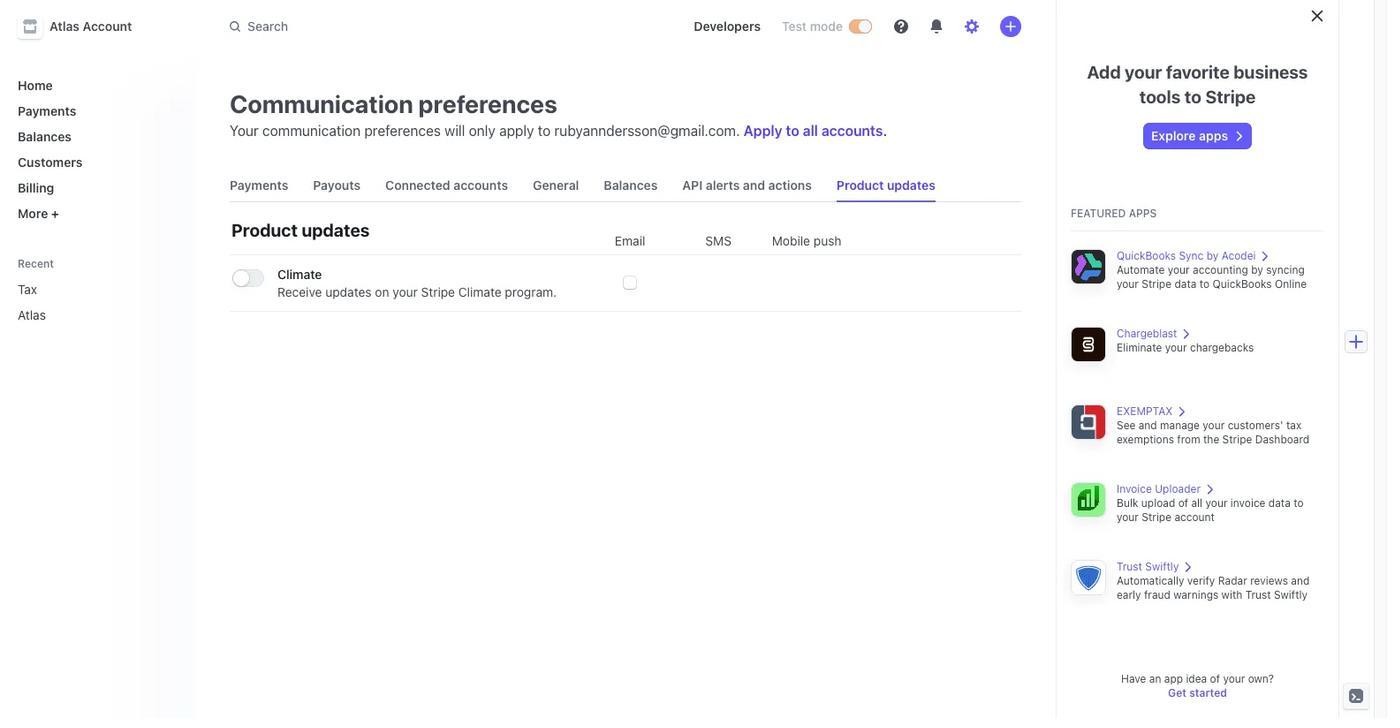 Task type: describe. For each thing, give the bounding box(es) containing it.
updates inside tab list
[[887, 178, 936, 193]]

started
[[1190, 687, 1227, 700]]

atlas link
[[11, 300, 156, 330]]

connected accounts
[[385, 178, 508, 193]]

payouts
[[313, 178, 361, 193]]

app
[[1164, 672, 1183, 686]]

favorite
[[1166, 62, 1230, 82]]

featured apps
[[1071, 207, 1157, 220]]

fraud
[[1144, 589, 1171, 602]]

chargebacks
[[1190, 341, 1254, 354]]

0 horizontal spatial by
[[1207, 249, 1219, 262]]

on
[[375, 285, 389, 300]]

exemptions
[[1117, 433, 1174, 446]]

1 vertical spatial updates
[[302, 220, 370, 240]]

billing link
[[11, 173, 180, 202]]

receive
[[277, 285, 322, 300]]

invoice
[[1117, 482, 1152, 496]]

from
[[1177, 433, 1201, 446]]

0 horizontal spatial swiftly
[[1145, 560, 1179, 573]]

invoice uploader image
[[1071, 482, 1106, 518]]

accounts
[[454, 178, 508, 193]]

account
[[1175, 511, 1215, 524]]

0 vertical spatial trust
[[1117, 560, 1142, 573]]

quickbooks sync by acodei image
[[1071, 249, 1106, 285]]

accounts.
[[822, 123, 887, 139]]

featured
[[1071, 207, 1126, 220]]

by inside automate your accounting by syncing your stripe data to quickbooks online
[[1251, 263, 1263, 277]]

customers'
[[1228, 419, 1284, 432]]

all inside the bulk upload of all your invoice data to your stripe account
[[1192, 497, 1203, 510]]

0 vertical spatial preferences
[[419, 89, 557, 118]]

automatically verify radar reviews and early fraud warnings with trust swiftly
[[1117, 574, 1310, 602]]

apply to all accounts. button
[[744, 123, 887, 139]]

search
[[247, 19, 288, 34]]

tax
[[1286, 419, 1302, 432]]

have an app idea of your own? get started
[[1121, 672, 1274, 700]]

billing
[[18, 180, 54, 195]]

tax link
[[11, 275, 156, 304]]

mobile
[[772, 233, 810, 248]]

invoice uploader
[[1117, 482, 1201, 496]]

test mode
[[782, 19, 843, 34]]

have
[[1121, 672, 1146, 686]]

general link
[[526, 170, 586, 201]]

api alerts and actions
[[683, 178, 812, 193]]

developers link
[[687, 12, 768, 41]]

0 horizontal spatial payments link
[[11, 96, 180, 125]]

to inside add your favorite business tools to stripe
[[1185, 87, 1202, 107]]

see
[[1117, 419, 1136, 432]]

quickbooks inside automate your accounting by syncing your stripe data to quickbooks online
[[1213, 277, 1272, 291]]

explore apps
[[1151, 128, 1228, 143]]

email
[[615, 233, 645, 248]]

push
[[814, 233, 842, 248]]

test
[[782, 19, 807, 34]]

alerts
[[706, 178, 740, 193]]

mobile push
[[772, 233, 842, 248]]

of inside the bulk upload of all your invoice data to your stripe account
[[1178, 497, 1189, 510]]

api alerts and actions link
[[675, 170, 819, 201]]

1 vertical spatial preferences
[[364, 123, 441, 139]]

pin to navigation image for atlas
[[164, 308, 178, 322]]

connected accounts link
[[378, 170, 515, 201]]

trust inside the "automatically verify radar reviews and early fraud warnings with trust swiftly"
[[1246, 589, 1271, 602]]

your down automate on the top
[[1117, 277, 1139, 291]]

product updates link
[[830, 170, 943, 201]]

stripe inside "see and manage your customers' tax exemptions from the stripe dashboard"
[[1223, 433, 1252, 446]]

reviews
[[1250, 574, 1288, 588]]

upload
[[1141, 497, 1175, 510]]

all inside communication preferences your communication preferences will only apply to rubyanndersson@gmail.com. apply to all accounts.
[[803, 123, 818, 139]]

payments inside tab list
[[230, 178, 288, 193]]

Search text field
[[219, 10, 666, 43]]

trust swiftly image
[[1071, 560, 1106, 596]]

connected
[[385, 178, 450, 193]]

with
[[1222, 589, 1243, 602]]

tools
[[1140, 87, 1181, 107]]

idea
[[1186, 672, 1207, 686]]

communication
[[230, 89, 413, 118]]

to inside the bulk upload of all your invoice data to your stripe account
[[1294, 497, 1304, 510]]

stripe inside automate your accounting by syncing your stripe data to quickbooks online
[[1142, 277, 1172, 291]]

sync
[[1179, 249, 1204, 262]]

home link
[[11, 71, 180, 100]]

an
[[1149, 672, 1161, 686]]

sms
[[705, 233, 732, 248]]

quickbooks sync by acodei
[[1117, 249, 1256, 262]]

pin to navigation image for tax
[[164, 282, 178, 296]]

the
[[1203, 433, 1220, 446]]

swiftly inside the "automatically verify radar reviews and early fraud warnings with trust swiftly"
[[1274, 589, 1308, 602]]

actions
[[768, 178, 812, 193]]

balances inside tab list
[[604, 178, 658, 193]]

home
[[18, 78, 53, 93]]

customers
[[18, 155, 83, 170]]

bulk
[[1117, 497, 1139, 510]]

exemptax
[[1117, 405, 1173, 418]]

stripe inside add your favorite business tools to stripe
[[1206, 87, 1256, 107]]

add
[[1087, 62, 1121, 82]]

1 vertical spatial product
[[232, 220, 298, 240]]

mode
[[810, 19, 843, 34]]

your down quickbooks sync by acodei
[[1168, 263, 1190, 277]]

tax
[[18, 282, 37, 297]]

0 horizontal spatial balances link
[[11, 122, 180, 151]]

product inside tab list
[[837, 178, 884, 193]]

payments inside core navigation links element
[[18, 103, 76, 118]]

recent
[[18, 257, 54, 270]]

+
[[51, 206, 59, 221]]

0 horizontal spatial climate
[[277, 267, 322, 282]]

developers
[[694, 19, 761, 34]]

explore apps link
[[1144, 124, 1251, 148]]

apply
[[499, 123, 534, 139]]

exemptax image
[[1071, 405, 1106, 440]]



Task type: vqa. For each thing, say whether or not it's contained in the screenshot.
All payments
no



Task type: locate. For each thing, give the bounding box(es) containing it.
swiftly down reviews
[[1274, 589, 1308, 602]]

and up exemptions on the right of the page
[[1139, 419, 1157, 432]]

0 vertical spatial all
[[803, 123, 818, 139]]

1 vertical spatial payments
[[230, 178, 288, 193]]

and inside tab list
[[743, 178, 765, 193]]

payments down your
[[230, 178, 288, 193]]

balances link down home link
[[11, 122, 180, 151]]

0 vertical spatial product
[[837, 178, 884, 193]]

2 horizontal spatial and
[[1291, 574, 1310, 588]]

pin to navigation image
[[164, 282, 178, 296], [164, 308, 178, 322]]

Search search field
[[219, 10, 666, 43]]

swiftly up automatically
[[1145, 560, 1179, 573]]

by down acodei
[[1251, 263, 1263, 277]]

atlas
[[49, 19, 80, 34], [18, 308, 46, 323]]

0 horizontal spatial balances
[[18, 129, 72, 144]]

0 horizontal spatial and
[[743, 178, 765, 193]]

eliminate your chargebacks
[[1117, 341, 1254, 354]]

0 horizontal spatial quickbooks
[[1117, 249, 1176, 262]]

your up the
[[1203, 419, 1225, 432]]

1 horizontal spatial atlas
[[49, 19, 80, 34]]

0 horizontal spatial atlas
[[18, 308, 46, 323]]

by up accounting
[[1207, 249, 1219, 262]]

0 vertical spatial payments
[[18, 103, 76, 118]]

payments link up customers link
[[11, 96, 180, 125]]

quickbooks
[[1117, 249, 1176, 262], [1213, 277, 1272, 291]]

0 horizontal spatial payments
[[18, 103, 76, 118]]

1 horizontal spatial product updates
[[837, 178, 936, 193]]

product down accounts.
[[837, 178, 884, 193]]

1 horizontal spatial climate
[[458, 285, 502, 300]]

more
[[18, 206, 48, 221]]

all up account
[[1192, 497, 1203, 510]]

0 horizontal spatial trust
[[1117, 560, 1142, 573]]

bulk upload of all your invoice data to your stripe account
[[1117, 497, 1304, 524]]

updates down accounts.
[[887, 178, 936, 193]]

and inside "see and manage your customers' tax exemptions from the stripe dashboard"
[[1139, 419, 1157, 432]]

to
[[1185, 87, 1202, 107], [538, 123, 551, 139], [786, 123, 799, 139], [1200, 277, 1210, 291], [1294, 497, 1304, 510]]

api
[[683, 178, 703, 193]]

customers link
[[11, 148, 180, 177]]

0 horizontal spatial product updates
[[232, 220, 370, 240]]

climate
[[277, 267, 322, 282], [458, 285, 502, 300]]

1 vertical spatial data
[[1269, 497, 1291, 510]]

0 horizontal spatial of
[[1178, 497, 1189, 510]]

2 pin to navigation image from the top
[[164, 308, 178, 322]]

0 vertical spatial atlas
[[49, 19, 80, 34]]

stripe inside the bulk upload of all your invoice data to your stripe account
[[1142, 511, 1172, 524]]

acodei
[[1222, 249, 1256, 262]]

your right on
[[393, 285, 418, 300]]

updates down payouts link
[[302, 220, 370, 240]]

1 horizontal spatial data
[[1269, 497, 1291, 510]]

will
[[445, 123, 465, 139]]

of
[[1178, 497, 1189, 510], [1210, 672, 1220, 686]]

0 vertical spatial payments link
[[11, 96, 180, 125]]

preferences
[[419, 89, 557, 118], [364, 123, 441, 139]]

quickbooks down accounting
[[1213, 277, 1272, 291]]

product updates inside product updates link
[[837, 178, 936, 193]]

atlas for atlas account
[[49, 19, 80, 34]]

by
[[1207, 249, 1219, 262], [1251, 263, 1263, 277]]

1 vertical spatial by
[[1251, 263, 1263, 277]]

product updates down payouts link
[[232, 220, 370, 240]]

chargeblast image
[[1071, 327, 1106, 362]]

2 vertical spatial and
[[1291, 574, 1310, 588]]

communication preferences your communication preferences will only apply to rubyanndersson@gmail.com. apply to all accounts.
[[230, 89, 887, 139]]

1 horizontal spatial by
[[1251, 263, 1263, 277]]

add your favorite business tools to stripe
[[1087, 62, 1308, 107]]

climate up "receive"
[[277, 267, 322, 282]]

trust swiftly
[[1117, 560, 1179, 573]]

stripe inside climate receive updates on your stripe climate program.
[[421, 285, 455, 300]]

0 vertical spatial of
[[1178, 497, 1189, 510]]

climate receive updates on your stripe climate program.
[[277, 267, 557, 300]]

balances up customers at the left of the page
[[18, 129, 72, 144]]

your up tools
[[1125, 62, 1162, 82]]

and right alerts
[[743, 178, 765, 193]]

1 horizontal spatial balances
[[604, 178, 658, 193]]

1 vertical spatial trust
[[1246, 589, 1271, 602]]

and right reviews
[[1291, 574, 1310, 588]]

of down the uploader
[[1178, 497, 1189, 510]]

general
[[533, 178, 579, 193]]

0 horizontal spatial product
[[232, 220, 298, 240]]

product updates
[[837, 178, 936, 193], [232, 220, 370, 240]]

1 horizontal spatial payments
[[230, 178, 288, 193]]

1 vertical spatial all
[[1192, 497, 1203, 510]]

atlas account
[[49, 19, 132, 34]]

your inside add your favorite business tools to stripe
[[1125, 62, 1162, 82]]

stripe down upload
[[1142, 511, 1172, 524]]

1 horizontal spatial swiftly
[[1274, 589, 1308, 602]]

of inside have an app idea of your own? get started
[[1210, 672, 1220, 686]]

to inside automate your accounting by syncing your stripe data to quickbooks online
[[1200, 277, 1210, 291]]

stripe down the customers'
[[1223, 433, 1252, 446]]

atlas for atlas
[[18, 308, 46, 323]]

balances up email
[[604, 178, 658, 193]]

data
[[1175, 277, 1197, 291], [1269, 497, 1291, 510]]

payouts link
[[306, 170, 368, 201]]

preferences left the will
[[364, 123, 441, 139]]

updates inside climate receive updates on your stripe climate program.
[[325, 285, 372, 300]]

stripe
[[1206, 87, 1256, 107], [1142, 277, 1172, 291], [421, 285, 455, 300], [1223, 433, 1252, 446], [1142, 511, 1172, 524]]

2 vertical spatial updates
[[325, 285, 372, 300]]

apply
[[744, 123, 782, 139]]

your
[[230, 123, 259, 139]]

balances link inside tab list
[[597, 170, 665, 201]]

product up "receive"
[[232, 220, 298, 240]]

and
[[743, 178, 765, 193], [1139, 419, 1157, 432], [1291, 574, 1310, 588]]

radar
[[1218, 574, 1247, 588]]

0 vertical spatial swiftly
[[1145, 560, 1179, 573]]

tab list
[[223, 170, 1021, 202]]

0 vertical spatial climate
[[277, 267, 322, 282]]

0 vertical spatial balances link
[[11, 122, 180, 151]]

1 horizontal spatial and
[[1139, 419, 1157, 432]]

balances
[[18, 129, 72, 144], [604, 178, 658, 193]]

tab list containing payments
[[223, 170, 1021, 202]]

data down quickbooks sync by acodei
[[1175, 277, 1197, 291]]

preferences up only
[[419, 89, 557, 118]]

balances link up email
[[597, 170, 665, 201]]

data right the invoice
[[1269, 497, 1291, 510]]

your inside have an app idea of your own? get started
[[1223, 672, 1245, 686]]

your inside climate receive updates on your stripe climate program.
[[393, 285, 418, 300]]

quickbooks up automate on the top
[[1117, 249, 1176, 262]]

1 horizontal spatial product
[[837, 178, 884, 193]]

automate
[[1117, 263, 1165, 277]]

0 vertical spatial pin to navigation image
[[164, 282, 178, 296]]

chargeblast
[[1117, 327, 1177, 340]]

atlas inside recent element
[[18, 308, 46, 323]]

0 horizontal spatial all
[[803, 123, 818, 139]]

settings image
[[965, 19, 979, 34]]

get
[[1168, 687, 1187, 700]]

payments
[[18, 103, 76, 118], [230, 178, 288, 193]]

recent element
[[0, 275, 194, 330]]

0 vertical spatial by
[[1207, 249, 1219, 262]]

and inside the "automatically verify radar reviews and early fraud warnings with trust swiftly"
[[1291, 574, 1310, 588]]

payments link down your
[[223, 170, 295, 201]]

1 horizontal spatial balances link
[[597, 170, 665, 201]]

recent navigation links element
[[0, 249, 194, 330]]

stripe down automate on the top
[[1142, 277, 1172, 291]]

product updates down accounts.
[[837, 178, 936, 193]]

help image
[[894, 19, 908, 34]]

balances inside core navigation links element
[[18, 129, 72, 144]]

early
[[1117, 589, 1141, 602]]

0 vertical spatial quickbooks
[[1117, 249, 1176, 262]]

1 vertical spatial swiftly
[[1274, 589, 1308, 602]]

all left accounts.
[[803, 123, 818, 139]]

1 horizontal spatial quickbooks
[[1213, 277, 1272, 291]]

your down bulk
[[1117, 511, 1139, 524]]

1 vertical spatial quickbooks
[[1213, 277, 1272, 291]]

balances link
[[11, 122, 180, 151], [597, 170, 665, 201]]

your down chargeblast
[[1165, 341, 1187, 354]]

online
[[1275, 277, 1307, 291]]

own?
[[1248, 672, 1274, 686]]

apps
[[1199, 128, 1228, 143]]

1 vertical spatial balances link
[[597, 170, 665, 201]]

program.
[[505, 285, 557, 300]]

warnings
[[1174, 589, 1219, 602]]

data inside the bulk upload of all your invoice data to your stripe account
[[1269, 497, 1291, 510]]

trust up automatically
[[1117, 560, 1142, 573]]

stripe down favorite
[[1206, 87, 1256, 107]]

1 pin to navigation image from the top
[[164, 282, 178, 296]]

1 vertical spatial and
[[1139, 419, 1157, 432]]

0 horizontal spatial data
[[1175, 277, 1197, 291]]

atlas inside button
[[49, 19, 80, 34]]

1 horizontal spatial all
[[1192, 497, 1203, 510]]

your inside "see and manage your customers' tax exemptions from the stripe dashboard"
[[1203, 419, 1225, 432]]

payments down home
[[18, 103, 76, 118]]

1 horizontal spatial payments link
[[223, 170, 295, 201]]

your up account
[[1206, 497, 1228, 510]]

invoice
[[1231, 497, 1266, 510]]

atlas left the 'account'
[[49, 19, 80, 34]]

manage
[[1160, 419, 1200, 432]]

eliminate
[[1117, 341, 1162, 354]]

of up started
[[1210, 672, 1220, 686]]

explore
[[1151, 128, 1196, 143]]

1 vertical spatial of
[[1210, 672, 1220, 686]]

climate left "program."
[[458, 285, 502, 300]]

1 horizontal spatial of
[[1210, 672, 1220, 686]]

verify
[[1187, 574, 1215, 588]]

business
[[1234, 62, 1308, 82]]

dashboard
[[1255, 433, 1310, 446]]

atlas down tax
[[18, 308, 46, 323]]

see and manage your customers' tax exemptions from the stripe dashboard
[[1117, 419, 1310, 446]]

payments link
[[11, 96, 180, 125], [223, 170, 295, 201]]

1 vertical spatial climate
[[458, 285, 502, 300]]

1 horizontal spatial trust
[[1246, 589, 1271, 602]]

0 vertical spatial and
[[743, 178, 765, 193]]

core navigation links element
[[11, 71, 180, 228]]

0 vertical spatial product updates
[[837, 178, 936, 193]]

0 vertical spatial updates
[[887, 178, 936, 193]]

more +
[[18, 206, 59, 221]]

0 vertical spatial balances
[[18, 129, 72, 144]]

your
[[1125, 62, 1162, 82], [1168, 263, 1190, 277], [1117, 277, 1139, 291], [393, 285, 418, 300], [1165, 341, 1187, 354], [1203, 419, 1225, 432], [1206, 497, 1228, 510], [1117, 511, 1139, 524], [1223, 672, 1245, 686]]

communication
[[262, 123, 361, 139]]

account
[[83, 19, 132, 34]]

stripe right on
[[421, 285, 455, 300]]

get started link
[[1168, 687, 1227, 700]]

your left own?
[[1223, 672, 1245, 686]]

1 vertical spatial payments link
[[223, 170, 295, 201]]

0 vertical spatial data
[[1175, 277, 1197, 291]]

product
[[837, 178, 884, 193], [232, 220, 298, 240]]

updates left on
[[325, 285, 372, 300]]

uploader
[[1155, 482, 1201, 496]]

1 vertical spatial product updates
[[232, 220, 370, 240]]

trust down reviews
[[1246, 589, 1271, 602]]

1 vertical spatial atlas
[[18, 308, 46, 323]]

data inside automate your accounting by syncing your stripe data to quickbooks online
[[1175, 277, 1197, 291]]

swiftly
[[1145, 560, 1179, 573], [1274, 589, 1308, 602]]

automatically
[[1117, 574, 1184, 588]]

1 vertical spatial balances
[[604, 178, 658, 193]]

syncing
[[1266, 263, 1305, 277]]

1 vertical spatial pin to navigation image
[[164, 308, 178, 322]]



